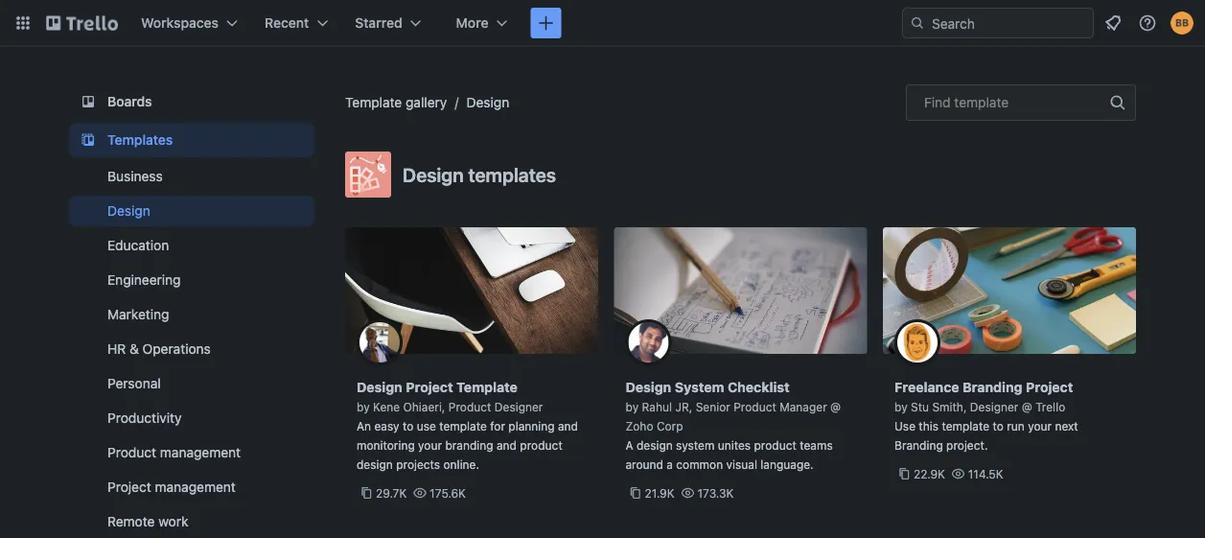 Task type: describe. For each thing, give the bounding box(es) containing it.
boards link
[[69, 84, 315, 119]]

next
[[1055, 419, 1079, 433]]

common
[[676, 457, 723, 471]]

workspaces button
[[129, 8, 249, 38]]

checklist
[[728, 379, 790, 395]]

engineering
[[107, 272, 181, 288]]

hr
[[107, 341, 126, 357]]

freelance branding project by stu smith, designer @ trello use this template to run your next branding project.
[[895, 379, 1079, 452]]

education
[[107, 237, 169, 253]]

projects
[[396, 457, 440, 471]]

design templates
[[403, 163, 556, 186]]

template inside freelance branding project by stu smith, designer @ trello use this template to run your next branding project.
[[942, 419, 990, 433]]

monitoring
[[357, 438, 415, 452]]

search image
[[910, 15, 925, 31]]

remote work
[[107, 514, 188, 529]]

22.9k
[[914, 467, 946, 480]]

manager
[[780, 400, 827, 413]]

21.9k
[[645, 486, 675, 500]]

product management
[[107, 445, 241, 460]]

project.
[[947, 438, 988, 452]]

design right gallery
[[467, 94, 509, 110]]

design inside design system checklist by rahul jr, senior product manager @ zoho corp a design system unites product teams around a common visual language.
[[637, 438, 673, 452]]

product management link
[[69, 437, 315, 468]]

template inside the design project template by kene ohiaeri, product designer an easy to use template for planning and monitoring your branding and product design projects online.
[[457, 379, 518, 395]]

starred button
[[344, 8, 433, 38]]

kene ohiaeri, product designer image
[[357, 319, 403, 365]]

rahul
[[642, 400, 672, 413]]

personal
[[107, 375, 161, 391]]

0 notifications image
[[1102, 12, 1125, 35]]

Search field
[[925, 9, 1093, 37]]

zoho
[[626, 419, 654, 433]]

design system checklist by rahul jr, senior product manager @ zoho corp a design system unites product teams around a common visual language.
[[626, 379, 841, 471]]

1 vertical spatial and
[[497, 438, 517, 452]]

productivity link
[[69, 403, 315, 433]]

hr & operations link
[[69, 334, 315, 364]]

more
[[456, 15, 489, 31]]

back to home image
[[46, 8, 118, 38]]

Find template field
[[906, 84, 1136, 121]]

design for project
[[357, 379, 403, 395]]

management for project management
[[155, 479, 236, 495]]

0 vertical spatial design link
[[467, 94, 509, 110]]

product inside design system checklist by rahul jr, senior product manager @ zoho corp a design system unites product teams around a common visual language.
[[734, 400, 777, 413]]

an
[[357, 419, 371, 433]]

project management link
[[69, 472, 315, 503]]

175.6k
[[430, 486, 466, 500]]

project inside freelance branding project by stu smith, designer @ trello use this template to run your next branding project.
[[1026, 379, 1074, 395]]

by for design project template
[[357, 400, 370, 413]]

business link
[[69, 161, 315, 192]]

for
[[490, 419, 505, 433]]

@ inside freelance branding project by stu smith, designer @ trello use this template to run your next branding project.
[[1022, 400, 1033, 413]]

recent button
[[253, 8, 340, 38]]

design for system
[[626, 379, 672, 395]]

productivity
[[107, 410, 182, 426]]

open information menu image
[[1138, 13, 1158, 33]]

project management
[[107, 479, 236, 495]]

business
[[107, 168, 163, 184]]

trello
[[1036, 400, 1066, 413]]

ohiaeri,
[[403, 400, 445, 413]]

rahul jr, senior product manager @ zoho corp image
[[626, 319, 672, 365]]

a
[[626, 438, 634, 452]]

remote
[[107, 514, 155, 529]]

to inside freelance branding project by stu smith, designer @ trello use this template to run your next branding project.
[[993, 419, 1004, 433]]

engineering link
[[69, 265, 315, 295]]

templates
[[468, 163, 556, 186]]

@ inside design system checklist by rahul jr, senior product manager @ zoho corp a design system unites product teams around a common visual language.
[[831, 400, 841, 413]]

senior
[[696, 400, 731, 413]]

around
[[626, 457, 664, 471]]

173.3k
[[698, 486, 734, 500]]

templates link
[[69, 123, 315, 157]]



Task type: locate. For each thing, give the bounding box(es) containing it.
design link right gallery
[[467, 94, 509, 110]]

template right the find
[[955, 94, 1009, 110]]

marketing link
[[69, 299, 315, 330]]

designer
[[495, 400, 543, 413], [970, 400, 1019, 413]]

1 vertical spatial branding
[[895, 438, 943, 452]]

design inside design system checklist by rahul jr, senior product manager @ zoho corp a design system unites product teams around a common visual language.
[[626, 379, 672, 395]]

0 horizontal spatial project
[[107, 479, 151, 495]]

teams
[[800, 438, 833, 452]]

run
[[1007, 419, 1025, 433]]

@ right manager
[[831, 400, 841, 413]]

2 by from the left
[[626, 400, 639, 413]]

1 horizontal spatial to
[[993, 419, 1004, 433]]

your down use
[[418, 438, 442, 452]]

management
[[160, 445, 241, 460], [155, 479, 236, 495]]

&
[[129, 341, 139, 357]]

templates
[[107, 132, 173, 148]]

1 to from the left
[[403, 419, 414, 433]]

1 horizontal spatial @
[[1022, 400, 1033, 413]]

system
[[675, 379, 725, 395]]

designer inside freelance branding project by stu smith, designer @ trello use this template to run your next branding project.
[[970, 400, 1019, 413]]

easy
[[374, 419, 399, 433]]

@ up run
[[1022, 400, 1033, 413]]

design
[[637, 438, 673, 452], [357, 457, 393, 471]]

1 horizontal spatial by
[[626, 400, 639, 413]]

your inside freelance branding project by stu smith, designer @ trello use this template to run your next branding project.
[[1028, 419, 1052, 433]]

bob builder (bobbuilder40) image
[[1171, 12, 1194, 35]]

corp
[[657, 419, 683, 433]]

0 vertical spatial branding
[[963, 379, 1023, 395]]

personal link
[[69, 368, 315, 399]]

2 product from the left
[[754, 438, 797, 452]]

and down "for"
[[497, 438, 517, 452]]

template
[[345, 94, 402, 110], [457, 379, 518, 395]]

project up ohiaeri,
[[406, 379, 453, 395]]

1 horizontal spatial project
[[406, 379, 453, 395]]

and
[[558, 419, 578, 433], [497, 438, 517, 452]]

0 horizontal spatial and
[[497, 438, 517, 452]]

remote work link
[[69, 506, 315, 537]]

product
[[449, 400, 491, 413], [734, 400, 777, 413], [107, 445, 156, 460]]

product down checklist
[[734, 400, 777, 413]]

by inside freelance branding project by stu smith, designer @ trello use this template to run your next branding project.
[[895, 400, 908, 413]]

2 designer from the left
[[970, 400, 1019, 413]]

template up project.
[[942, 419, 990, 433]]

designer up planning
[[495, 400, 543, 413]]

find
[[924, 94, 951, 110]]

gallery
[[406, 94, 447, 110]]

management down productivity link
[[160, 445, 241, 460]]

starred
[[355, 15, 402, 31]]

1 horizontal spatial design
[[637, 438, 673, 452]]

use
[[417, 419, 436, 433]]

1 horizontal spatial and
[[558, 419, 578, 433]]

1 @ from the left
[[831, 400, 841, 413]]

online.
[[444, 457, 480, 471]]

0 horizontal spatial product
[[520, 438, 563, 452]]

product up "for"
[[449, 400, 491, 413]]

design
[[467, 94, 509, 110], [403, 163, 464, 186], [107, 203, 150, 219], [357, 379, 403, 395], [626, 379, 672, 395]]

product inside design system checklist by rahul jr, senior product manager @ zoho corp a design system unites product teams around a common visual language.
[[754, 438, 797, 452]]

stu
[[911, 400, 929, 413]]

and right planning
[[558, 419, 578, 433]]

visual
[[726, 457, 758, 471]]

1 horizontal spatial your
[[1028, 419, 1052, 433]]

find template
[[924, 94, 1009, 110]]

board image
[[77, 90, 100, 113]]

design link
[[467, 94, 509, 110], [69, 196, 315, 226]]

by left stu
[[895, 400, 908, 413]]

1 vertical spatial design
[[357, 457, 393, 471]]

to
[[403, 419, 414, 433], [993, 419, 1004, 433]]

branding
[[445, 438, 494, 452]]

operations
[[143, 341, 211, 357]]

114.5k
[[968, 467, 1004, 480]]

design up kene
[[357, 379, 403, 395]]

by
[[357, 400, 370, 413], [626, 400, 639, 413], [895, 400, 908, 413]]

3 by from the left
[[895, 400, 908, 413]]

design inside the design project template by kene ohiaeri, product designer an easy to use template for planning and monitoring your branding and product design projects online.
[[357, 457, 393, 471]]

more button
[[445, 8, 519, 38]]

kene
[[373, 400, 400, 413]]

@
[[831, 400, 841, 413], [1022, 400, 1033, 413]]

2 horizontal spatial by
[[895, 400, 908, 413]]

design icon image
[[345, 152, 391, 198]]

project
[[406, 379, 453, 395], [1026, 379, 1074, 395], [107, 479, 151, 495]]

template board image
[[77, 129, 100, 152]]

design down monitoring
[[357, 457, 393, 471]]

management for product management
[[160, 445, 241, 460]]

0 horizontal spatial your
[[418, 438, 442, 452]]

smith,
[[933, 400, 967, 413]]

1 horizontal spatial template
[[457, 379, 518, 395]]

2 horizontal spatial project
[[1026, 379, 1074, 395]]

1 horizontal spatial product
[[449, 400, 491, 413]]

template
[[955, 94, 1009, 110], [439, 419, 487, 433], [942, 419, 990, 433]]

design project template by kene ohiaeri, product designer an easy to use template for planning and monitoring your branding and product design projects online.
[[357, 379, 578, 471]]

a
[[667, 457, 673, 471]]

0 vertical spatial design
[[637, 438, 673, 452]]

branding up run
[[963, 379, 1023, 395]]

hr & operations
[[107, 341, 211, 357]]

0 vertical spatial template
[[345, 94, 402, 110]]

freelance
[[895, 379, 960, 395]]

product up language.
[[754, 438, 797, 452]]

0 horizontal spatial design
[[357, 457, 393, 471]]

unites
[[718, 438, 751, 452]]

1 vertical spatial your
[[418, 438, 442, 452]]

0 horizontal spatial by
[[357, 400, 370, 413]]

by for design system checklist
[[626, 400, 639, 413]]

design right design icon
[[403, 163, 464, 186]]

create board or workspace image
[[537, 13, 556, 33]]

0 horizontal spatial @
[[831, 400, 841, 413]]

1 horizontal spatial design link
[[467, 94, 509, 110]]

1 horizontal spatial designer
[[970, 400, 1019, 413]]

by up zoho
[[626, 400, 639, 413]]

1 product from the left
[[520, 438, 563, 452]]

0 horizontal spatial design link
[[69, 196, 315, 226]]

product inside product management link
[[107, 445, 156, 460]]

use
[[895, 419, 916, 433]]

1 vertical spatial management
[[155, 479, 236, 495]]

template inside the design project template by kene ohiaeri, product designer an easy to use template for planning and monitoring your branding and product design projects online.
[[439, 419, 487, 433]]

1 horizontal spatial product
[[754, 438, 797, 452]]

branding down the this
[[895, 438, 943, 452]]

0 horizontal spatial template
[[345, 94, 402, 110]]

0 vertical spatial management
[[160, 445, 241, 460]]

planning
[[509, 419, 555, 433]]

by inside design system checklist by rahul jr, senior product manager @ zoho corp a design system unites product teams around a common visual language.
[[626, 400, 639, 413]]

product inside the design project template by kene ohiaeri, product designer an easy to use template for planning and monitoring your branding and product design projects online.
[[520, 438, 563, 452]]

0 horizontal spatial product
[[107, 445, 156, 460]]

1 by from the left
[[357, 400, 370, 413]]

to inside the design project template by kene ohiaeri, product designer an easy to use template for planning and monitoring your branding and product design projects online.
[[403, 419, 414, 433]]

switch to… image
[[13, 13, 33, 33]]

template gallery link
[[345, 94, 447, 110]]

project up trello
[[1026, 379, 1074, 395]]

education link
[[69, 230, 315, 261]]

by for freelance branding project
[[895, 400, 908, 413]]

0 vertical spatial and
[[558, 419, 578, 433]]

to left run
[[993, 419, 1004, 433]]

product
[[520, 438, 563, 452], [754, 438, 797, 452]]

your inside the design project template by kene ohiaeri, product designer an easy to use template for planning and monitoring your branding and product design projects online.
[[418, 438, 442, 452]]

2 to from the left
[[993, 419, 1004, 433]]

1 horizontal spatial branding
[[963, 379, 1023, 395]]

marketing
[[107, 306, 169, 322]]

template left gallery
[[345, 94, 402, 110]]

language.
[[761, 457, 814, 471]]

your down trello
[[1028, 419, 1052, 433]]

to left use
[[403, 419, 414, 433]]

design inside the design project template by kene ohiaeri, product designer an easy to use template for planning and monitoring your branding and product design projects online.
[[357, 379, 403, 395]]

1 vertical spatial design link
[[69, 196, 315, 226]]

template up "for"
[[457, 379, 518, 395]]

boards
[[107, 94, 152, 109]]

primary element
[[0, 0, 1205, 46]]

product down productivity
[[107, 445, 156, 460]]

system
[[676, 438, 715, 452]]

jr,
[[676, 400, 693, 413]]

1 vertical spatial template
[[457, 379, 518, 395]]

project inside the design project template by kene ohiaeri, product designer an easy to use template for planning and monitoring your branding and product design projects online.
[[406, 379, 453, 395]]

29.7k
[[376, 486, 407, 500]]

2 horizontal spatial product
[[734, 400, 777, 413]]

product inside the design project template by kene ohiaeri, product designer an easy to use template for planning and monitoring your branding and product design projects online.
[[449, 400, 491, 413]]

design for templates
[[403, 163, 464, 186]]

project up remote
[[107, 479, 151, 495]]

template up branding
[[439, 419, 487, 433]]

0 horizontal spatial to
[[403, 419, 414, 433]]

0 horizontal spatial branding
[[895, 438, 943, 452]]

this
[[919, 419, 939, 433]]

designer inside the design project template by kene ohiaeri, product designer an easy to use template for planning and monitoring your branding and product design projects online.
[[495, 400, 543, 413]]

product down planning
[[520, 438, 563, 452]]

1 designer from the left
[[495, 400, 543, 413]]

designer up run
[[970, 400, 1019, 413]]

branding
[[963, 379, 1023, 395], [895, 438, 943, 452]]

0 horizontal spatial designer
[[495, 400, 543, 413]]

workspaces
[[141, 15, 219, 31]]

design link down "business" link
[[69, 196, 315, 226]]

work
[[158, 514, 188, 529]]

design up 'rahul'
[[626, 379, 672, 395]]

management down product management link
[[155, 479, 236, 495]]

by up the an
[[357, 400, 370, 413]]

template inside 'field'
[[955, 94, 1009, 110]]

0 vertical spatial your
[[1028, 419, 1052, 433]]

recent
[[265, 15, 309, 31]]

by inside the design project template by kene ohiaeri, product designer an easy to use template for planning and monitoring your branding and product design projects online.
[[357, 400, 370, 413]]

design up around
[[637, 438, 673, 452]]

stu smith, designer @ trello image
[[895, 319, 941, 365]]

design down business
[[107, 203, 150, 219]]

2 @ from the left
[[1022, 400, 1033, 413]]

template gallery
[[345, 94, 447, 110]]



Task type: vqa. For each thing, say whether or not it's contained in the screenshot.
'+' corresponding to + 1
no



